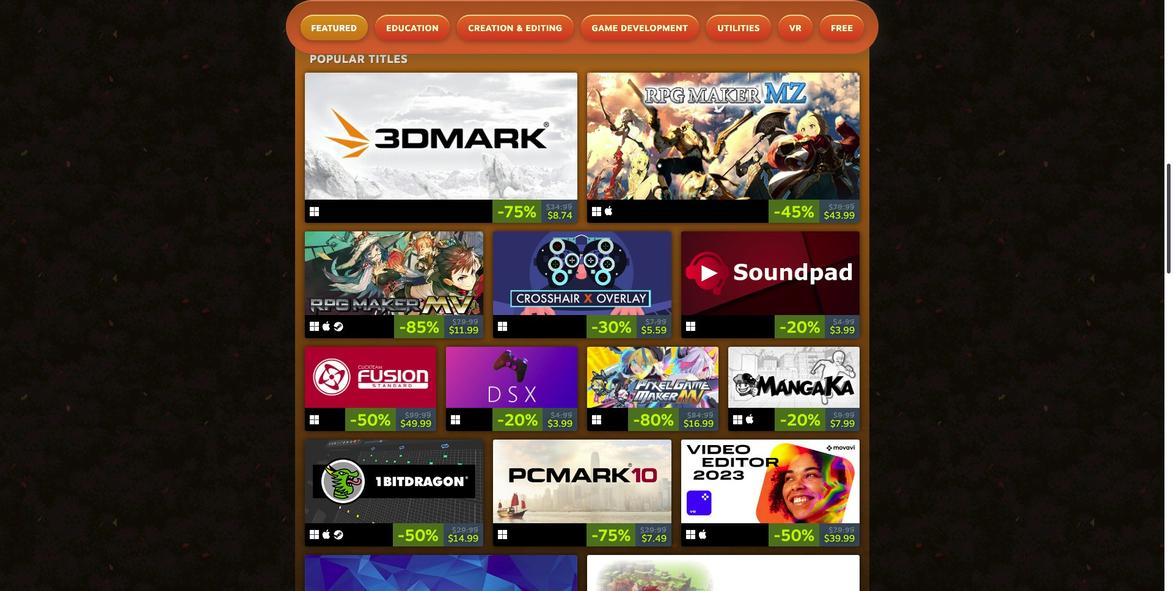 Task type: vqa. For each thing, say whether or not it's contained in the screenshot.


Task type: locate. For each thing, give the bounding box(es) containing it.
1 horizontal spatial 50%
[[405, 526, 439, 545]]

$9.99
[[834, 411, 855, 420]]

-20% left "$9.99 $7.99"
[[780, 410, 821, 430]]

0 vertical spatial $3.99
[[830, 325, 855, 336]]

0 vertical spatial $4.99 $3.99
[[830, 318, 855, 336]]

-50% for -75%
[[398, 526, 439, 545]]

1 vertical spatial $4.99
[[551, 411, 573, 420]]

mangaka image
[[729, 347, 860, 409]]

$3.99 for dsx image
[[548, 418, 573, 430]]

80%
[[640, 410, 674, 430]]

$29.99 inside $29.99 $14.99
[[452, 527, 479, 535]]

0 horizontal spatial $7.99
[[646, 318, 667, 327]]

$4.99
[[834, 318, 855, 327], [551, 411, 573, 420]]

- for the soundpad image
[[780, 317, 787, 337]]

development
[[621, 23, 689, 33]]

0 vertical spatial -75%
[[498, 202, 537, 222]]

-50% left $79.99 $39.99
[[774, 526, 815, 545]]

movavi video editor 2023 image
[[682, 440, 860, 524]]

1 horizontal spatial 75%
[[599, 526, 631, 545]]

$79.99
[[829, 203, 855, 211], [453, 318, 479, 327], [829, 527, 855, 535]]

2 vertical spatial $79.99
[[829, 527, 855, 535]]

1 $29.99 from the left
[[452, 527, 479, 535]]

-30%
[[592, 317, 632, 337]]

- for rpg maker mv image
[[399, 317, 406, 337]]

50%
[[357, 410, 391, 430], [405, 526, 439, 545], [781, 526, 815, 545]]

0 horizontal spatial $4.99
[[551, 411, 573, 420]]

$79.99 for 85%
[[453, 318, 479, 327]]

0 horizontal spatial -50%
[[350, 410, 391, 430]]

$34.99
[[547, 203, 573, 211]]

$7.99
[[646, 318, 667, 327], [831, 418, 855, 430]]

dsx image
[[446, 347, 578, 409]]

0 horizontal spatial $29.99
[[452, 527, 479, 535]]

$84.99
[[688, 411, 714, 420]]

1 horizontal spatial -50%
[[398, 526, 439, 545]]

0 vertical spatial 75%
[[505, 202, 537, 222]]

75% left $34.99 $8.74
[[505, 202, 537, 222]]

20% left "$9.99 $7.99"
[[787, 410, 821, 430]]

-75% for $8.74
[[498, 202, 537, 222]]

50% for -75%
[[405, 526, 439, 545]]

0 horizontal spatial -75%
[[498, 202, 537, 222]]

2 horizontal spatial -50%
[[774, 526, 815, 545]]

20% down dsx image
[[505, 410, 538, 430]]

0 vertical spatial $79.99
[[829, 203, 855, 211]]

-20% for mangaka image
[[780, 410, 821, 430]]

$39.99
[[825, 533, 855, 545]]

- for 1bitdragon image at the left
[[398, 526, 405, 545]]

1 vertical spatial $3.99
[[548, 418, 573, 430]]

game development
[[592, 23, 689, 33]]

1 vertical spatial 75%
[[599, 526, 631, 545]]

1 horizontal spatial $4.99 $3.99
[[830, 318, 855, 336]]

20%
[[787, 317, 821, 337], [505, 410, 538, 430], [787, 410, 821, 430]]

0 vertical spatial $7.99
[[646, 318, 667, 327]]

$79.99 inside $79.99 $39.99
[[829, 527, 855, 535]]

50% left $99.99 $49.99 at the bottom of the page
[[357, 410, 391, 430]]

$9.99 $7.99
[[831, 411, 855, 430]]

75% for $7.49
[[599, 526, 631, 545]]

$7.99 inside $7.99 $5.59
[[646, 318, 667, 327]]

1 horizontal spatial $3.99
[[830, 325, 855, 336]]

-75%
[[498, 202, 537, 222], [592, 526, 631, 545]]

-20% up mangaka image
[[780, 317, 821, 337]]

0 horizontal spatial $3.99
[[548, 418, 573, 430]]

-
[[498, 202, 505, 222], [774, 202, 781, 222], [399, 317, 406, 337], [592, 317, 599, 337], [780, 317, 787, 337], [350, 410, 357, 430], [497, 410, 505, 430], [633, 410, 640, 430], [780, 410, 787, 430], [398, 526, 405, 545], [592, 526, 599, 545], [774, 526, 781, 545]]

1 vertical spatial -75%
[[592, 526, 631, 545]]

$29.99
[[452, 527, 479, 535], [641, 527, 667, 535]]

45%
[[781, 202, 815, 222]]

0 horizontal spatial $4.99 $3.99
[[548, 411, 573, 430]]

$79.99 inside $79.99 $11.99
[[453, 318, 479, 327]]

$79.99 $11.99
[[449, 318, 479, 336]]

-75% left $29.99 $7.49
[[592, 526, 631, 545]]

50% left $79.99 $39.99
[[781, 526, 815, 545]]

$4.99 $3.99
[[830, 318, 855, 336], [548, 411, 573, 430]]

-50% up mydockfinder image
[[398, 526, 439, 545]]

-50% for -20%
[[350, 410, 391, 430]]

1 horizontal spatial $29.99
[[641, 527, 667, 535]]

20% for the soundpad image
[[787, 317, 821, 337]]

$99.99 $49.99
[[401, 411, 432, 430]]

3dmark image
[[305, 73, 578, 200]]

- for 'pixel game maker mv' image
[[633, 410, 640, 430]]

$29.99 $7.49
[[641, 527, 667, 545]]

- for mangaka image
[[780, 410, 787, 430]]

1 horizontal spatial -75%
[[592, 526, 631, 545]]

-20% down dsx image
[[497, 410, 538, 430]]

popular titles
[[310, 52, 408, 65]]

-50% down clickteam fusion 2.5 image at the left of page
[[350, 410, 391, 430]]

0 horizontal spatial 50%
[[357, 410, 391, 430]]

1 horizontal spatial $7.99
[[831, 418, 855, 430]]

creation
[[468, 23, 514, 33]]

-75% for $7.49
[[592, 526, 631, 545]]

75% left $29.99 $7.49
[[599, 526, 631, 545]]

-50%
[[350, 410, 391, 430], [398, 526, 439, 545], [774, 526, 815, 545]]

-20%
[[780, 317, 821, 337], [497, 410, 538, 430], [780, 410, 821, 430]]

game
[[592, 23, 619, 33]]

&
[[517, 23, 523, 33]]

20% up mangaka image
[[787, 317, 821, 337]]

$84.99 $16.99
[[684, 411, 714, 430]]

-20% for the soundpad image
[[780, 317, 821, 337]]

- for movavi video editor 2023 image on the right
[[774, 526, 781, 545]]

$3.99
[[830, 325, 855, 336], [548, 418, 573, 430]]

clickteam fusion 2.5 image
[[305, 347, 436, 409]]

utilities
[[718, 23, 760, 33]]

-45%
[[774, 202, 815, 222]]

$7.49
[[642, 533, 667, 545]]

0 horizontal spatial 75%
[[505, 202, 537, 222]]

- for rpg maker mz image
[[774, 202, 781, 222]]

$79.99 inside $79.99 $43.99
[[829, 203, 855, 211]]

75%
[[505, 202, 537, 222], [599, 526, 631, 545]]

1 vertical spatial $7.99
[[831, 418, 855, 430]]

-75% left $34.99 $8.74
[[498, 202, 537, 222]]

pixel game maker mv image
[[587, 347, 719, 409]]

creation & editing
[[468, 23, 563, 33]]

1 vertical spatial $4.99 $3.99
[[548, 411, 573, 430]]

$11.99
[[449, 325, 479, 336]]

1 vertical spatial $79.99
[[453, 318, 479, 327]]

0 vertical spatial $4.99
[[834, 318, 855, 327]]

2 $29.99 from the left
[[641, 527, 667, 535]]

1 horizontal spatial $4.99
[[834, 318, 855, 327]]

$43.99
[[824, 210, 855, 221]]

50% left $29.99 $14.99
[[405, 526, 439, 545]]



Task type: describe. For each thing, give the bounding box(es) containing it.
popular
[[310, 52, 365, 65]]

free
[[831, 23, 854, 33]]

$5.59
[[642, 325, 667, 336]]

-85%
[[399, 317, 439, 337]]

$79.99 $39.99
[[825, 527, 855, 545]]

-80%
[[633, 410, 674, 430]]

$8.74
[[548, 210, 573, 221]]

$79.99 for 45%
[[829, 203, 855, 211]]

$14.99
[[448, 533, 479, 545]]

$7.99 $5.59
[[642, 318, 667, 336]]

20% for dsx image
[[505, 410, 538, 430]]

20% for mangaka image
[[787, 410, 821, 430]]

$4.99 for dsx image
[[551, 411, 573, 420]]

vr
[[790, 23, 802, 33]]

crosshair x image
[[493, 232, 672, 315]]

pcmark 10 image
[[493, 440, 672, 524]]

$4.99 $3.99 for dsx image
[[548, 411, 573, 430]]

$99.99
[[405, 411, 432, 420]]

titles
[[369, 52, 408, 65]]

$34.99 $8.74
[[547, 203, 573, 221]]

2 horizontal spatial 50%
[[781, 526, 815, 545]]

50% for -20%
[[357, 410, 391, 430]]

85%
[[406, 317, 439, 337]]

- for pcmark 10 image
[[592, 526, 599, 545]]

$29.99 $14.99
[[448, 527, 479, 545]]

$4.99 $3.99 for the soundpad image
[[830, 318, 855, 336]]

- for dsx image
[[497, 410, 505, 430]]

$29.99 for 50%
[[452, 527, 479, 535]]

soundpad image
[[682, 232, 860, 315]]

- for the 3dmark image
[[498, 202, 505, 222]]

$4.99 for the soundpad image
[[834, 318, 855, 327]]

featured
[[311, 23, 357, 33]]

$29.99 for 75%
[[641, 527, 667, 535]]

rpg maker mv image
[[305, 232, 484, 315]]

mydockfinder image
[[305, 556, 578, 592]]

-20% for dsx image
[[497, 410, 538, 430]]

30%
[[599, 317, 632, 337]]

1bitdragon image
[[305, 440, 484, 524]]

editing
[[526, 23, 563, 33]]

$79.99 for 50%
[[829, 527, 855, 535]]

rpg developer bakin image
[[587, 556, 860, 592]]

$49.99
[[401, 418, 432, 430]]

$79.99 $43.99
[[824, 203, 855, 221]]

- for clickteam fusion 2.5 image at the left of page
[[350, 410, 357, 430]]

$3.99 for the soundpad image
[[830, 325, 855, 336]]

75% for $8.74
[[505, 202, 537, 222]]

rpg maker mz image
[[587, 73, 860, 200]]

$16.99
[[684, 418, 714, 430]]

- for "crosshair x" image
[[592, 317, 599, 337]]

education
[[386, 23, 439, 33]]



